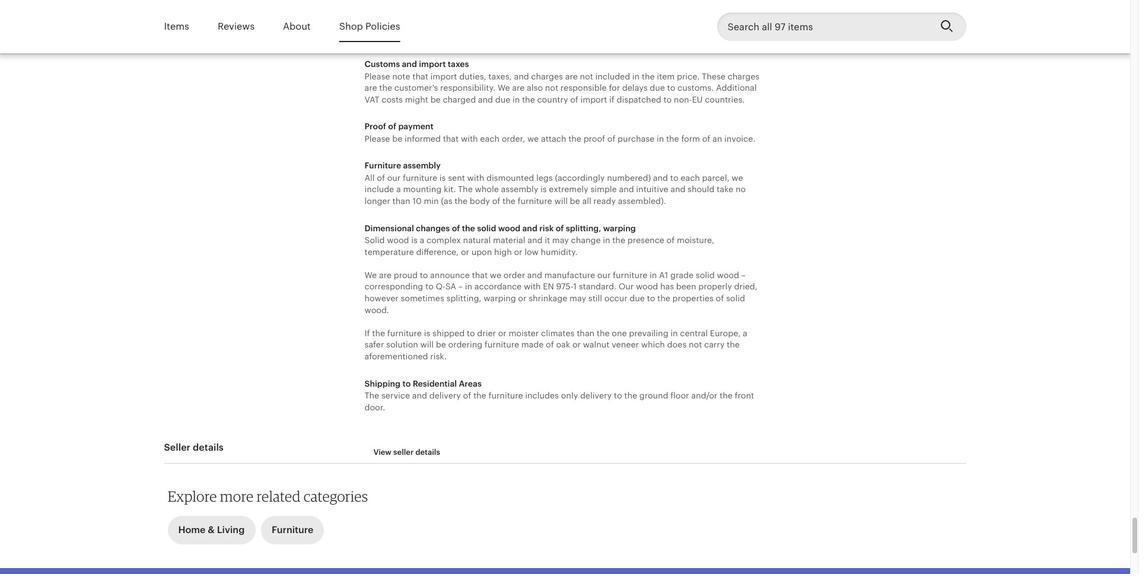Task type: locate. For each thing, give the bounding box(es) containing it.
assembly up mounting
[[403, 161, 441, 171]]

wood.
[[365, 305, 389, 315]]

1 horizontal spatial all
[[583, 197, 592, 206]]

0 vertical spatial –
[[742, 271, 746, 280]]

furniture down legs
[[518, 197, 553, 206]]

2 vertical spatial please
[[365, 134, 390, 144]]

taxes
[[448, 60, 469, 69]]

a inside solid wood is a complex natural material and it may change in the presence of moisture, temperature difference, or upon high or low humidity.
[[420, 236, 425, 245]]

each up should
[[681, 173, 700, 183]]

a right europe,
[[743, 329, 748, 338]]

shop policies link
[[339, 13, 400, 40]]

a inside if the furniture is shipped to drier or moister climates than the one prevailing in central europe, a safer solution will be ordering furniture made of oak or walnut veneer which does not carry the aforementioned risk.
[[743, 329, 748, 338]]

1 please from the top
[[365, 21, 390, 30]]

1 horizontal spatial will
[[555, 197, 568, 206]]

0 horizontal spatial delivery
[[430, 391, 461, 401]]

do
[[475, 21, 485, 30]]

has down the 'a1' at top
[[661, 282, 674, 292]]

that up accordance in the left of the page
[[472, 271, 488, 280]]

1 delivery from the left
[[430, 391, 461, 401]]

we up however
[[365, 271, 377, 280]]

more
[[220, 488, 254, 506]]

we inside we are proud to announce that we order and manufacture our furniture in a1 grade solid wood  – corresponding to q-sa – in accordance with en 975-1 standard. our wood has been properly dried, however sometimes splitting, warping or shrinkage may still occur due to the properties of solid wood.
[[490, 271, 502, 280]]

be down payment
[[393, 134, 403, 144]]

is down changes
[[412, 236, 418, 245]]

be up the risk.
[[436, 340, 446, 350]]

1 horizontal spatial the
[[458, 185, 473, 194]]

of left oak
[[546, 340, 554, 350]]

1 vertical spatial will
[[421, 340, 434, 350]]

attach
[[541, 134, 567, 144]]

2 horizontal spatial solid
[[727, 294, 746, 303]]

difference,
[[416, 247, 459, 257]]

furniture inside furniture assembly all of our furniture is sent with dismounted legs (accordingly numbered) and to each parcel, we include a mounting kit. the whole assembly is extremely simple and intuitive and should take no longer than 10 min (as the body of the furniture will be all ready assembled).
[[365, 161, 401, 171]]

the
[[696, 21, 709, 30], [642, 72, 655, 81], [380, 83, 392, 93], [522, 95, 535, 104], [569, 134, 582, 144], [667, 134, 680, 144], [455, 197, 468, 206], [503, 197, 516, 206], [462, 224, 475, 233], [613, 236, 626, 245], [658, 294, 671, 303], [372, 329, 385, 338], [597, 329, 610, 338], [727, 340, 740, 350], [474, 391, 487, 401], [625, 391, 638, 401], [720, 391, 733, 401]]

delivery right only in the bottom of the page
[[581, 391, 612, 401]]

1 informed from the top
[[405, 21, 441, 30]]

with
[[461, 134, 478, 144], [468, 173, 485, 183], [524, 282, 541, 292]]

1 horizontal spatial warping
[[604, 224, 636, 233]]

1 horizontal spatial delivery
[[581, 391, 612, 401]]

1 vertical spatial –
[[459, 282, 463, 292]]

with left en
[[524, 282, 541, 292]]

1 vertical spatial with
[[468, 173, 485, 183]]

that up something
[[443, 21, 459, 30]]

0 horizontal spatial warping
[[484, 294, 516, 303]]

be inside if the furniture is shipped to drier or moister climates than the one prevailing in central europe, a safer solution will be ordering furniture made of oak or walnut veneer which does not carry the aforementioned risk.
[[436, 340, 446, 350]]

wood up temperature
[[387, 236, 409, 245]]

changes
[[416, 224, 450, 233]]

1 horizontal spatial our
[[598, 271, 611, 280]]

than inside if the furniture is shipped to drier or moister climates than the one prevailing in central europe, a safer solution will be ordering furniture made of oak or walnut veneer which does not carry the aforementioned risk.
[[577, 329, 595, 338]]

are inside we are proud to announce that we order and manufacture our furniture in a1 grade solid wood  – corresponding to q-sa – in accordance with en 975-1 standard. our wood has been properly dried, however sometimes splitting, warping or shrinkage may still occur due to the properties of solid wood.
[[379, 271, 392, 280]]

wood up properly
[[717, 271, 740, 280]]

furniture up all at top left
[[365, 161, 401, 171]]

wrong,
[[512, 32, 540, 42]]

0 vertical spatial all
[[487, 21, 497, 30]]

and inside please be informed that we do all we can to keep your deliveries safe and secure at the time of transport, but if something has gone wrong, we're here to help.
[[640, 21, 655, 30]]

1 horizontal spatial each
[[681, 173, 700, 183]]

0 vertical spatial our
[[387, 173, 401, 183]]

1 vertical spatial not
[[545, 83, 559, 93]]

of inside customs and import taxes please note that import duties, taxes, and charges are not included in the item price. these charges are the customer's responsibility. we are also not responsible for delays due to customs. additional vat costs might be charged and due in the country of import if dispatched to non-eu countries.
[[571, 95, 579, 104]]

warping down accordance in the left of the page
[[484, 294, 516, 303]]

eu
[[692, 95, 703, 104]]

we up accordance in the left of the page
[[490, 271, 502, 280]]

0 horizontal spatial a
[[397, 185, 401, 194]]

gone
[[490, 32, 510, 42]]

0 vertical spatial a
[[397, 185, 401, 194]]

seller
[[394, 448, 414, 457]]

2 vertical spatial a
[[743, 329, 748, 338]]

be right might
[[431, 95, 441, 104]]

home & living
[[178, 525, 245, 536]]

of inside solid wood is a complex natural material and it may change in the presence of moisture, temperature difference, or upon high or low humidity.
[[667, 236, 675, 245]]

of inside please be informed that we do all we can to keep your deliveries safe and secure at the time of transport, but if something has gone wrong, we're here to help.
[[731, 21, 739, 30]]

warping up presence
[[604, 224, 636, 233]]

view seller details link
[[365, 442, 449, 464]]

of inside shipping to residential areas the service and delivery of the furniture includes only delivery to the ground floor and/or the front door.
[[463, 391, 472, 401]]

here
[[565, 32, 583, 42]]

to up prevailing
[[647, 294, 656, 303]]

1 vertical spatial we
[[365, 271, 377, 280]]

all
[[365, 173, 375, 183]]

corresponding
[[365, 282, 423, 292]]

than inside furniture assembly all of our furniture is sent with dismounted legs (accordingly numbered) and to each parcel, we include a mounting kit. the whole assembly is extremely simple and intuitive and should take no longer than 10 min (as the body of the furniture will be all ready assembled).
[[393, 197, 411, 206]]

customs.
[[678, 83, 714, 93]]

that up customer's
[[413, 72, 429, 81]]

1 horizontal spatial assembly
[[501, 185, 539, 194]]

furniture down drier
[[485, 340, 519, 350]]

0 vertical spatial will
[[555, 197, 568, 206]]

0 horizontal spatial than
[[393, 197, 411, 206]]

we
[[461, 21, 473, 30], [499, 21, 510, 30], [528, 134, 539, 144], [732, 173, 744, 183], [490, 271, 502, 280]]

0 vertical spatial assembly
[[403, 161, 441, 171]]

and up low
[[528, 236, 543, 245]]

shipping to residential areas the service and delivery of the furniture includes only delivery to the ground floor and/or the front door.
[[365, 379, 755, 412]]

of inside we are proud to announce that we order and manufacture our furniture in a1 grade solid wood  – corresponding to q-sa – in accordance with en 975-1 standard. our wood has been properly dried, however sometimes splitting, warping or shrinkage may still occur due to the properties of solid wood.
[[716, 294, 724, 303]]

0 horizontal spatial if
[[422, 32, 427, 42]]

1 horizontal spatial if
[[610, 95, 615, 104]]

is
[[440, 173, 446, 183], [541, 185, 547, 194], [412, 236, 418, 245], [424, 329, 431, 338]]

a down changes
[[420, 236, 425, 245]]

proof
[[365, 122, 386, 131]]

0 vertical spatial furniture
[[365, 161, 401, 171]]

reviews link
[[218, 13, 255, 40]]

0 vertical spatial informed
[[405, 21, 441, 30]]

our
[[387, 173, 401, 183], [598, 271, 611, 280]]

home & living link
[[168, 513, 255, 545]]

2 vertical spatial not
[[689, 340, 702, 350]]

0 vertical spatial import
[[419, 60, 446, 69]]

1 horizontal spatial due
[[630, 294, 645, 303]]

to left the ground
[[614, 391, 623, 401]]

has inside please be informed that we do all we can to keep your deliveries safe and secure at the time of transport, but if something has gone wrong, we're here to help.
[[474, 32, 488, 42]]

will inside furniture assembly all of our furniture is sent with dismounted legs (accordingly numbered) and to each parcel, we include a mounting kit. the whole assembly is extremely simple and intuitive and should take no longer than 10 min (as the body of the furniture will be all ready assembled).
[[555, 197, 568, 206]]

each left order,
[[480, 134, 500, 144]]

to
[[529, 21, 537, 30], [585, 32, 594, 42], [668, 83, 676, 93], [664, 95, 672, 104], [671, 173, 679, 183], [420, 271, 428, 280], [426, 282, 434, 292], [647, 294, 656, 303], [467, 329, 475, 338], [403, 379, 411, 389], [614, 391, 623, 401]]

please up transport,
[[365, 21, 390, 30]]

furniture left includes
[[489, 391, 523, 401]]

the left proof at the right of page
[[569, 134, 582, 144]]

0 vertical spatial if
[[422, 32, 427, 42]]

splitting,
[[566, 224, 602, 233], [447, 294, 482, 303]]

of right presence
[[667, 236, 675, 245]]

2 horizontal spatial not
[[689, 340, 702, 350]]

natural
[[463, 236, 491, 245]]

0 horizontal spatial not
[[545, 83, 559, 93]]

in left 'country'
[[513, 95, 520, 104]]

1 horizontal spatial furniture
[[365, 161, 401, 171]]

0 vertical spatial each
[[480, 134, 500, 144]]

items link
[[164, 13, 189, 40]]

is inside solid wood is a complex natural material and it may change in the presence of moisture, temperature difference, or upon high or low humidity.
[[412, 236, 418, 245]]

the inside we are proud to announce that we order and manufacture our furniture in a1 grade solid wood  – corresponding to q-sa – in accordance with en 975-1 standard. our wood has been properly dried, however sometimes splitting, warping or shrinkage may still occur due to the properties of solid wood.
[[658, 294, 671, 303]]

1 vertical spatial warping
[[484, 294, 516, 303]]

with down "charged"
[[461, 134, 478, 144]]

which
[[642, 340, 665, 350]]

0 horizontal spatial has
[[474, 32, 488, 42]]

1 vertical spatial our
[[598, 271, 611, 280]]

the left front
[[720, 391, 733, 401]]

q-
[[436, 282, 446, 292]]

1 vertical spatial may
[[570, 294, 587, 303]]

we inside furniture assembly all of our furniture is sent with dismounted legs (accordingly numbered) and to each parcel, we include a mounting kit. the whole assembly is extremely simple and intuitive and should take no longer than 10 min (as the body of the furniture will be all ready assembled).
[[732, 173, 744, 183]]

if inside please be informed that we do all we can to keep your deliveries safe and secure at the time of transport, but if something has gone wrong, we're here to help.
[[422, 32, 427, 42]]

1 vertical spatial assembly
[[501, 185, 539, 194]]

splitting, inside we are proud to announce that we order and manufacture our furniture in a1 grade solid wood  – corresponding to q-sa – in accordance with en 975-1 standard. our wood has been properly dried, however sometimes splitting, warping or shrinkage may still occur due to the properties of solid wood.
[[447, 294, 482, 303]]

1 horizontal spatial splitting,
[[566, 224, 602, 233]]

due down item
[[650, 83, 665, 93]]

2 informed from the top
[[405, 134, 441, 144]]

or down natural
[[461, 247, 470, 257]]

2 vertical spatial solid
[[727, 294, 746, 303]]

of left an
[[703, 134, 711, 144]]

0 vertical spatial splitting,
[[566, 224, 602, 233]]

0 horizontal spatial each
[[480, 134, 500, 144]]

items
[[164, 21, 189, 32]]

1 vertical spatial due
[[496, 95, 511, 104]]

2 vertical spatial due
[[630, 294, 645, 303]]

form
[[682, 134, 701, 144]]

splitting, down sa
[[447, 294, 482, 303]]

0 horizontal spatial our
[[387, 173, 401, 183]]

0 horizontal spatial furniture
[[272, 525, 314, 536]]

our up include
[[387, 173, 401, 183]]

1 horizontal spatial a
[[420, 236, 425, 245]]

that inside we are proud to announce that we order and manufacture our furniture in a1 grade solid wood  – corresponding to q-sa – in accordance with en 975-1 standard. our wood has been properly dried, however sometimes splitting, warping or shrinkage may still occur due to the properties of solid wood.
[[472, 271, 488, 280]]

note
[[393, 72, 411, 81]]

not up 'country'
[[545, 83, 559, 93]]

1 horizontal spatial than
[[577, 329, 595, 338]]

2 please from the top
[[365, 72, 390, 81]]

the inside furniture assembly all of our furniture is sent with dismounted legs (accordingly numbered) and to each parcel, we include a mounting kit. the whole assembly is extremely simple and intuitive and should take no longer than 10 min (as the body of the furniture will be all ready assembled).
[[458, 185, 473, 194]]

will
[[555, 197, 568, 206], [421, 340, 434, 350]]

be inside please be informed that we do all we can to keep your deliveries safe and secure at the time of transport, but if something has gone wrong, we're here to help.
[[393, 21, 403, 30]]

1 horizontal spatial not
[[580, 72, 594, 81]]

1 vertical spatial a
[[420, 236, 425, 245]]

1 vertical spatial has
[[661, 282, 674, 292]]

high
[[495, 247, 512, 257]]

of down "areas"
[[463, 391, 472, 401]]

invoice.
[[725, 134, 756, 144]]

0 horizontal spatial splitting,
[[447, 294, 482, 303]]

0 horizontal spatial may
[[553, 236, 569, 245]]

1 vertical spatial than
[[577, 329, 595, 338]]

and down residential
[[412, 391, 427, 401]]

in right sa
[[465, 282, 473, 292]]

it
[[545, 236, 550, 245]]

the up costs
[[380, 83, 392, 93]]

informed inside proof of payment please be informed that with each order, we attach the proof of purchase in the form of an invoice.
[[405, 134, 441, 144]]

are
[[566, 72, 578, 81], [365, 83, 377, 93], [513, 83, 525, 93], [379, 271, 392, 280]]

are left also
[[513, 83, 525, 93]]

solid
[[365, 236, 385, 245]]

safe
[[621, 21, 637, 30]]

0 vertical spatial has
[[474, 32, 488, 42]]

solid down dried, on the right of page
[[727, 294, 746, 303]]

not
[[580, 72, 594, 81], [545, 83, 559, 93], [689, 340, 702, 350]]

1 vertical spatial if
[[610, 95, 615, 104]]

0 vertical spatial than
[[393, 197, 411, 206]]

the left "form" at the top of page
[[667, 134, 680, 144]]

each inside proof of payment please be informed that with each order, we attach the proof of purchase in the form of an invoice.
[[480, 134, 500, 144]]

2 charges from the left
[[728, 72, 760, 81]]

charges up "additional"
[[728, 72, 760, 81]]

3 please from the top
[[365, 134, 390, 144]]

the up door.
[[365, 391, 379, 401]]

1 horizontal spatial charges
[[728, 72, 760, 81]]

0 horizontal spatial charges
[[532, 72, 563, 81]]

0 vertical spatial the
[[458, 185, 473, 194]]

the down sent
[[458, 185, 473, 194]]

humidity.
[[541, 247, 578, 257]]

and up intuitive
[[654, 173, 669, 183]]

in inside solid wood is a complex natural material and it may change in the presence of moisture, temperature difference, or upon high or low humidity.
[[603, 236, 611, 245]]

with inside furniture assembly all of our furniture is sent with dismounted legs (accordingly numbered) and to each parcel, we include a mounting kit. the whole assembly is extremely simple and intuitive and should take no longer than 10 min (as the body of the furniture will be all ready assembled).
[[468, 173, 485, 183]]

1 vertical spatial splitting,
[[447, 294, 482, 303]]

risk
[[540, 224, 554, 233]]

please inside customs and import taxes please note that import duties, taxes, and charges are not included in the item price. these charges are the customer's responsibility. we are also not responsible for delays due to customs. additional vat costs might be charged and due in the country of import if dispatched to non-eu countries.
[[365, 72, 390, 81]]

– right sa
[[459, 282, 463, 292]]

and inside shipping to residential areas the service and delivery of the furniture includes only delivery to the ground floor and/or the front door.
[[412, 391, 427, 401]]

1 horizontal spatial has
[[661, 282, 674, 292]]

delivery down residential
[[430, 391, 461, 401]]

a inside furniture assembly all of our furniture is sent with dismounted legs (accordingly numbered) and to each parcel, we include a mounting kit. the whole assembly is extremely simple and intuitive and should take no longer than 10 min (as the body of the furniture will be all ready assembled).
[[397, 185, 401, 194]]

in up does
[[671, 329, 678, 338]]

should
[[688, 185, 715, 194]]

our inside furniture assembly all of our furniture is sent with dismounted legs (accordingly numbered) and to each parcel, we include a mounting kit. the whole assembly is extremely simple and intuitive and should take no longer than 10 min (as the body of the furniture will be all ready assembled).
[[387, 173, 401, 183]]

0 vertical spatial we
[[498, 83, 510, 93]]

charges
[[532, 72, 563, 81], [728, 72, 760, 81]]

countries.
[[705, 95, 745, 104]]

0 horizontal spatial all
[[487, 21, 497, 30]]

furniture inside button
[[272, 525, 314, 536]]

2 horizontal spatial due
[[650, 83, 665, 93]]

all left 'ready'
[[583, 197, 592, 206]]

temperature
[[365, 247, 414, 257]]

that inside please be informed that we do all we can to keep your deliveries safe and secure at the time of transport, but if something has gone wrong, we're here to help.
[[443, 21, 459, 30]]

moisture,
[[677, 236, 715, 245]]

0 vertical spatial not
[[580, 72, 594, 81]]

to left the parcel,
[[671, 173, 679, 183]]

0 vertical spatial solid
[[477, 224, 497, 233]]

2 delivery from the left
[[581, 391, 612, 401]]

1 vertical spatial furniture
[[272, 525, 314, 536]]

may inside solid wood is a complex natural material and it may change in the presence of moisture, temperature difference, or upon high or low humidity.
[[553, 236, 569, 245]]

of inside if the furniture is shipped to drier or moister climates than the one prevailing in central europe, a safer solution will be ordering furniture made of oak or walnut veneer which does not carry the aforementioned risk.
[[546, 340, 554, 350]]

0 vertical spatial may
[[553, 236, 569, 245]]

solid up properly
[[696, 271, 715, 280]]

the down the 'a1' at top
[[658, 294, 671, 303]]

included
[[596, 72, 631, 81]]

1 vertical spatial solid
[[696, 271, 715, 280]]

each
[[480, 134, 500, 144], [681, 173, 700, 183]]

1 vertical spatial please
[[365, 72, 390, 81]]

0 horizontal spatial we
[[365, 271, 377, 280]]

0 horizontal spatial assembly
[[403, 161, 441, 171]]

furniture up our
[[613, 271, 648, 280]]

1 horizontal spatial may
[[570, 294, 587, 303]]

1 horizontal spatial we
[[498, 83, 510, 93]]

informed
[[405, 21, 441, 30], [405, 134, 441, 144]]

these
[[702, 72, 726, 81]]

only
[[561, 391, 578, 401]]

2 vertical spatial with
[[524, 282, 541, 292]]

0 vertical spatial with
[[461, 134, 478, 144]]

low
[[525, 247, 539, 257]]

import down responsible
[[581, 95, 608, 104]]

risk.
[[431, 352, 447, 362]]

import down taxes
[[431, 72, 457, 81]]

all right "do"
[[487, 21, 497, 30]]

front
[[735, 391, 755, 401]]

is inside if the furniture is shipped to drier or moister climates than the one prevailing in central europe, a safer solution will be ordering furniture made of oak or walnut veneer which does not carry the aforementioned risk.
[[424, 329, 431, 338]]

customs
[[365, 60, 400, 69]]

manufacture
[[545, 271, 596, 280]]

of down properly
[[716, 294, 724, 303]]

central
[[681, 329, 708, 338]]

explore
[[168, 488, 217, 506]]

in inside if the furniture is shipped to drier or moister climates than the one prevailing in central europe, a safer solution will be ordering furniture made of oak or walnut veneer which does not carry the aforementioned risk.
[[671, 329, 678, 338]]

1 charges from the left
[[532, 72, 563, 81]]

assembly
[[403, 161, 441, 171], [501, 185, 539, 194]]

our inside we are proud to announce that we order and manufacture our furniture in a1 grade solid wood  – corresponding to q-sa – in accordance with en 975-1 standard. our wood has been properly dried, however sometimes splitting, warping or shrinkage may still occur due to the properties of solid wood.
[[598, 271, 611, 280]]

due inside we are proud to announce that we order and manufacture our furniture in a1 grade solid wood  – corresponding to q-sa – in accordance with en 975-1 standard. our wood has been properly dried, however sometimes splitting, warping or shrinkage may still occur due to the properties of solid wood.
[[630, 294, 645, 303]]

occur
[[605, 294, 628, 303]]

and up note
[[402, 60, 417, 69]]

country
[[538, 95, 568, 104]]

informed up but
[[405, 21, 441, 30]]

we right order,
[[528, 134, 539, 144]]

walnut
[[583, 340, 610, 350]]

1 vertical spatial informed
[[405, 134, 441, 144]]

1 horizontal spatial solid
[[696, 271, 715, 280]]

1 vertical spatial each
[[681, 173, 700, 183]]

1 vertical spatial the
[[365, 391, 379, 401]]

0 horizontal spatial will
[[421, 340, 434, 350]]

item
[[657, 72, 675, 81]]

includes
[[526, 391, 559, 401]]

0 horizontal spatial the
[[365, 391, 379, 401]]

not up responsible
[[580, 72, 594, 81]]

the right (as
[[455, 197, 468, 206]]

2 horizontal spatial a
[[743, 329, 748, 338]]

still
[[589, 294, 603, 303]]

or down order
[[518, 294, 527, 303]]

been
[[677, 282, 697, 292]]

order,
[[502, 134, 526, 144]]

we up no
[[732, 173, 744, 183]]

be inside customs and import taxes please note that import duties, taxes, and charges are not included in the item price. these charges are the customer's responsibility. we are also not responsible for delays due to customs. additional vat costs might be charged and due in the country of import if dispatched to non-eu countries.
[[431, 95, 441, 104]]

0 vertical spatial please
[[365, 21, 390, 30]]

wood right our
[[636, 282, 659, 292]]

1 vertical spatial all
[[583, 197, 592, 206]]

be inside furniture assembly all of our furniture is sent with dismounted legs (accordingly numbered) and to each parcel, we include a mounting kit. the whole assembly is extremely simple and intuitive and should take no longer than 10 min (as the body of the furniture will be all ready assembled).
[[570, 197, 580, 206]]

we inside we are proud to announce that we order and manufacture our furniture in a1 grade solid wood  – corresponding to q-sa – in accordance with en 975-1 standard. our wood has been properly dried, however sometimes splitting, warping or shrinkage may still occur due to the properties of solid wood.
[[365, 271, 377, 280]]

that up sent
[[443, 134, 459, 144]]

we down taxes, at the left top
[[498, 83, 510, 93]]

the down also
[[522, 95, 535, 104]]



Task type: vqa. For each thing, say whether or not it's contained in the screenshot.
here
yes



Task type: describe. For each thing, give the bounding box(es) containing it.
(accordingly
[[555, 173, 605, 183]]

please be informed that we do all we can to keep your deliveries safe and secure at the time of transport, but if something has gone wrong, we're here to help.
[[365, 21, 739, 42]]

climates
[[541, 329, 575, 338]]

or inside we are proud to announce that we order and manufacture our furniture in a1 grade solid wood  – corresponding to q-sa – in accordance with en 975-1 standard. our wood has been properly dried, however sometimes splitting, warping or shrinkage may still occur due to the properties of solid wood.
[[518, 294, 527, 303]]

view
[[374, 448, 392, 457]]

is down legs
[[541, 185, 547, 194]]

wood inside solid wood is a complex natural material and it may change in the presence of moisture, temperature difference, or upon high or low humidity.
[[387, 236, 409, 245]]

we up gone
[[499, 21, 510, 30]]

non-
[[674, 95, 692, 104]]

to inside if the furniture is shipped to drier or moister climates than the one prevailing in central europe, a safer solution will be ordering furniture made of oak or walnut veneer which does not carry the aforementioned risk.
[[467, 329, 475, 338]]

or right oak
[[573, 340, 581, 350]]

grade
[[671, 271, 694, 280]]

the down "areas"
[[474, 391, 487, 401]]

of up complex
[[452, 224, 460, 233]]

body
[[470, 197, 490, 206]]

legs
[[537, 173, 553, 183]]

that inside customs and import taxes please note that import duties, taxes, and charges are not included in the item price. these charges are the customer's responsibility. we are also not responsible for delays due to customs. additional vat costs might be charged and due in the country of import if dispatched to non-eu countries.
[[413, 72, 429, 81]]

standard.
[[579, 282, 617, 292]]

shipping
[[365, 379, 401, 389]]

to left "q-"
[[426, 282, 434, 292]]

to left the non-
[[664, 95, 672, 104]]

0 horizontal spatial due
[[496, 95, 511, 104]]

residential
[[413, 379, 457, 389]]

assembled).
[[618, 197, 667, 206]]

in inside proof of payment please be informed that with each order, we attach the proof of purchase in the form of an invoice.
[[657, 134, 664, 144]]

of right "proof"
[[388, 122, 397, 131]]

1 vertical spatial import
[[431, 72, 457, 81]]

can
[[512, 21, 527, 30]]

of right the risk on the top left of page
[[556, 224, 564, 233]]

to right here
[[585, 32, 594, 42]]

1
[[574, 282, 577, 292]]

to down item
[[668, 83, 676, 93]]

0 horizontal spatial solid
[[477, 224, 497, 233]]

1 horizontal spatial details
[[416, 448, 440, 457]]

with inside proof of payment please be informed that with each order, we attach the proof of purchase in the form of an invoice.
[[461, 134, 478, 144]]

to right "can"
[[529, 21, 537, 30]]

is up kit.
[[440, 173, 446, 183]]

does
[[668, 340, 687, 350]]

the right if
[[372, 329, 385, 338]]

or left low
[[514, 247, 523, 257]]

numbered)
[[607, 173, 651, 183]]

presence
[[628, 236, 665, 245]]

the inside please be informed that we do all we can to keep your deliveries safe and secure at the time of transport, but if something has gone wrong, we're here to help.
[[696, 21, 709, 30]]

the down europe,
[[727, 340, 740, 350]]

dimensional changes of the solid wood and risk of splitting, warping
[[365, 224, 636, 233]]

and inside solid wood is a complex natural material and it may change in the presence of moisture, temperature difference, or upon high or low humidity.
[[528, 236, 543, 245]]

if inside customs and import taxes please note that import duties, taxes, and charges are not included in the item price. these charges are the customer's responsibility. we are also not responsible for delays due to customs. additional vat costs might be charged and due in the country of import if dispatched to non-eu countries.
[[610, 95, 615, 104]]

&
[[208, 525, 215, 536]]

proof
[[584, 134, 606, 144]]

take
[[717, 185, 734, 194]]

simple
[[591, 185, 617, 194]]

taxes,
[[489, 72, 512, 81]]

our
[[619, 282, 634, 292]]

we're
[[542, 32, 563, 42]]

help.
[[596, 32, 615, 42]]

the inside shipping to residential areas the service and delivery of the furniture includes only delivery to the ground floor and/or the front door.
[[365, 391, 379, 401]]

of down whole
[[493, 197, 501, 206]]

a1
[[660, 271, 669, 280]]

to right proud
[[420, 271, 428, 280]]

the down dismounted
[[503, 197, 516, 206]]

material
[[493, 236, 526, 245]]

wood up material
[[499, 224, 521, 233]]

keep
[[539, 21, 559, 30]]

will inside if the furniture is shipped to drier or moister climates than the one prevailing in central europe, a safer solution will be ordering furniture made of oak or walnut veneer which does not carry the aforementioned risk.
[[421, 340, 434, 350]]

or right drier
[[498, 329, 507, 338]]

10
[[413, 197, 422, 206]]

0 horizontal spatial –
[[459, 282, 463, 292]]

that inside proof of payment please be informed that with each order, we attach the proof of purchase in the form of an invoice.
[[443, 134, 459, 144]]

proud
[[394, 271, 418, 280]]

ready
[[594, 197, 616, 206]]

please inside please be informed that we do all we can to keep your deliveries safe and secure at the time of transport, but if something has gone wrong, we're here to help.
[[365, 21, 390, 30]]

furniture for furniture assembly all of our furniture is sent with dismounted legs (accordingly numbered) and to each parcel, we include a mounting kit. the whole assembly is extremely simple and intuitive and should take no longer than 10 min (as the body of the furniture will be all ready assembled).
[[365, 161, 401, 171]]

and left should
[[671, 185, 686, 194]]

0 vertical spatial due
[[650, 83, 665, 93]]

intuitive
[[637, 185, 669, 194]]

furniture up mounting
[[403, 173, 438, 183]]

furniture inside shipping to residential areas the service and delivery of the furniture includes only delivery to the ground floor and/or the front door.
[[489, 391, 523, 401]]

payment
[[399, 122, 434, 131]]

your
[[561, 21, 579, 30]]

please inside proof of payment please be informed that with each order, we attach the proof of purchase in the form of an invoice.
[[365, 134, 390, 144]]

about link
[[283, 13, 311, 40]]

and down responsibility. at the left top of the page
[[478, 95, 493, 104]]

might
[[405, 95, 429, 104]]

at
[[686, 21, 693, 30]]

and left the risk on the top left of page
[[523, 224, 538, 233]]

properly
[[699, 282, 733, 292]]

drier
[[477, 329, 496, 338]]

however
[[365, 294, 399, 303]]

extremely
[[549, 185, 589, 194]]

of right all at top left
[[377, 173, 385, 183]]

order
[[504, 271, 525, 280]]

related
[[257, 488, 301, 506]]

floor
[[671, 391, 690, 401]]

shipped
[[433, 329, 465, 338]]

customs and import taxes please note that import duties, taxes, and charges are not included in the item price. these charges are the customer's responsibility. we are also not responsible for delays due to customs. additional vat costs might be charged and due in the country of import if dispatched to non-eu countries.
[[365, 60, 760, 104]]

furniture assembly all of our furniture is sent with dismounted legs (accordingly numbered) and to each parcel, we include a mounting kit. the whole assembly is extremely simple and intuitive and should take no longer than 10 min (as the body of the furniture will be all ready assembled).
[[365, 161, 746, 206]]

and/or
[[692, 391, 718, 401]]

additional
[[717, 83, 757, 93]]

include
[[365, 185, 394, 194]]

2 vertical spatial import
[[581, 95, 608, 104]]

furniture button
[[261, 517, 324, 545]]

975-
[[557, 282, 574, 292]]

vat
[[365, 95, 380, 104]]

ground
[[640, 391, 669, 401]]

whole
[[475, 185, 499, 194]]

sa
[[446, 282, 456, 292]]

furniture up 'solution'
[[388, 329, 422, 338]]

all inside please be informed that we do all we can to keep your deliveries safe and secure at the time of transport, but if something has gone wrong, we're here to help.
[[487, 21, 497, 30]]

longer
[[365, 197, 391, 206]]

are up vat
[[365, 83, 377, 93]]

to inside furniture assembly all of our furniture is sent with dismounted legs (accordingly numbered) and to each parcel, we include a mounting kit. the whole assembly is extremely simple and intuitive and should take no longer than 10 min (as the body of the furniture will be all ready assembled).
[[671, 173, 679, 183]]

the up natural
[[462, 224, 475, 233]]

Search all 97 items text field
[[717, 12, 931, 41]]

home
[[178, 525, 206, 536]]

0 horizontal spatial details
[[193, 442, 224, 454]]

mounting
[[403, 185, 442, 194]]

no
[[736, 185, 746, 194]]

has inside we are proud to announce that we order and manufacture our furniture in a1 grade solid wood  – corresponding to q-sa – in accordance with en 975-1 standard. our wood has been properly dried, however sometimes splitting, warping or shrinkage may still occur due to the properties of solid wood.
[[661, 282, 674, 292]]

be inside proof of payment please be informed that with each order, we attach the proof of purchase in the form of an invoice.
[[393, 134, 403, 144]]

we are proud to announce that we order and manufacture our furniture in a1 grade solid wood  – corresponding to q-sa – in accordance with en 975-1 standard. our wood has been properly dried, however sometimes splitting, warping or shrinkage may still occur due to the properties of solid wood.
[[365, 271, 758, 315]]

delays
[[623, 83, 648, 93]]

something
[[429, 32, 472, 42]]

we left "do"
[[461, 21, 473, 30]]

customer's
[[395, 83, 438, 93]]

and up also
[[514, 72, 529, 81]]

(as
[[441, 197, 453, 206]]

are up responsible
[[566, 72, 578, 81]]

duties,
[[460, 72, 487, 81]]

and down numbered) in the top right of the page
[[619, 185, 634, 194]]

in up 'delays'
[[633, 72, 640, 81]]

not inside if the furniture is shipped to drier or moister climates than the one prevailing in central europe, a safer solution will be ordering furniture made of oak or walnut veneer which does not carry the aforementioned risk.
[[689, 340, 702, 350]]

all inside furniture assembly all of our furniture is sent with dismounted legs (accordingly numbered) and to each parcel, we include a mounting kit. the whole assembly is extremely simple and intuitive and should take no longer than 10 min (as the body of the furniture will be all ready assembled).
[[583, 197, 592, 206]]

the left the ground
[[625, 391, 638, 401]]

but
[[406, 32, 420, 42]]

the inside solid wood is a complex natural material and it may change in the presence of moisture, temperature difference, or upon high or low humidity.
[[613, 236, 626, 245]]

shop policies
[[339, 21, 400, 32]]

may inside we are proud to announce that we order and manufacture our furniture in a1 grade solid wood  – corresponding to q-sa – in accordance with en 975-1 standard. our wood has been properly dried, however sometimes splitting, warping or shrinkage may still occur due to the properties of solid wood.
[[570, 294, 587, 303]]

each inside furniture assembly all of our furniture is sent with dismounted legs (accordingly numbered) and to each parcel, we include a mounting kit. the whole assembly is extremely simple and intuitive and should take no longer than 10 min (as the body of the furniture will be all ready assembled).
[[681, 173, 700, 183]]

categories
[[304, 488, 368, 506]]

carry
[[705, 340, 725, 350]]

of right proof at the right of page
[[608, 134, 616, 144]]

transport,
[[365, 32, 404, 42]]

charged
[[443, 95, 476, 104]]

complex
[[427, 236, 461, 245]]

sometimes
[[401, 294, 445, 303]]

shrinkage
[[529, 294, 568, 303]]

and inside we are proud to announce that we order and manufacture our furniture in a1 grade solid wood  – corresponding to q-sa – in accordance with en 975-1 standard. our wood has been properly dried, however sometimes splitting, warping or shrinkage may still occur due to the properties of solid wood.
[[528, 271, 543, 280]]

policies
[[366, 21, 400, 32]]

properties
[[673, 294, 714, 303]]

we inside proof of payment please be informed that with each order, we attach the proof of purchase in the form of an invoice.
[[528, 134, 539, 144]]

furniture inside we are proud to announce that we order and manufacture our furniture in a1 grade solid wood  – corresponding to q-sa – in accordance with en 975-1 standard. our wood has been properly dried, however sometimes splitting, warping or shrinkage may still occur due to the properties of solid wood.
[[613, 271, 648, 280]]

with inside we are proud to announce that we order and manufacture our furniture in a1 grade solid wood  – corresponding to q-sa – in accordance with en 975-1 standard. our wood has been properly dried, however sometimes splitting, warping or shrinkage may still occur due to the properties of solid wood.
[[524, 282, 541, 292]]

warping inside we are proud to announce that we order and manufacture our furniture in a1 grade solid wood  – corresponding to q-sa – in accordance with en 975-1 standard. our wood has been properly dried, however sometimes splitting, warping or shrinkage may still occur due to the properties of solid wood.
[[484, 294, 516, 303]]

we inside customs and import taxes please note that import duties, taxes, and charges are not included in the item price. these charges are the customer's responsibility. we are also not responsible for delays due to customs. additional vat costs might be charged and due in the country of import if dispatched to non-eu countries.
[[498, 83, 510, 93]]

1 horizontal spatial –
[[742, 271, 746, 280]]

the up walnut
[[597, 329, 610, 338]]

dried,
[[735, 282, 758, 292]]

furniture link
[[261, 513, 324, 545]]

0 vertical spatial warping
[[604, 224, 636, 233]]

informed inside please be informed that we do all we can to keep your deliveries safe and secure at the time of transport, but if something has gone wrong, we're here to help.
[[405, 21, 441, 30]]

purchase
[[618, 134, 655, 144]]

to up the service
[[403, 379, 411, 389]]

in left the 'a1' at top
[[650, 271, 657, 280]]

furniture for furniture
[[272, 525, 314, 536]]

door.
[[365, 403, 386, 412]]

reviews
[[218, 21, 255, 32]]

parcel,
[[703, 173, 730, 183]]

the left item
[[642, 72, 655, 81]]



